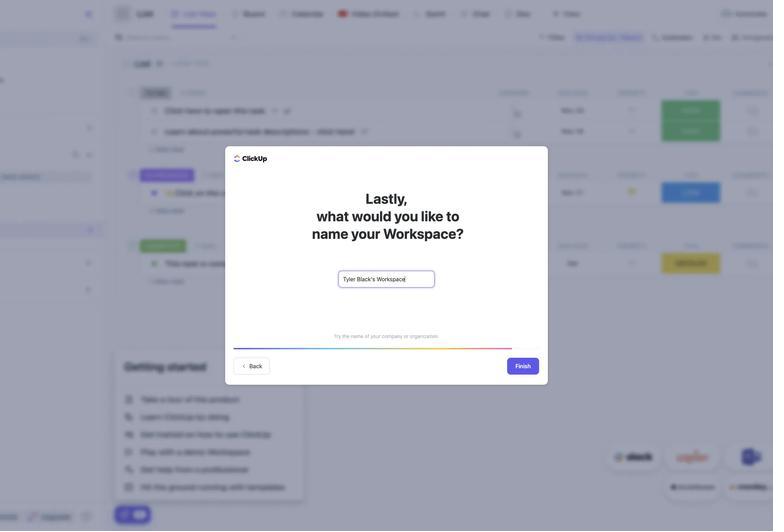 Task type: vqa. For each thing, say whether or not it's contained in the screenshot.
"Recruiting"
no



Task type: locate. For each thing, give the bounding box(es) containing it.
0 vertical spatial name
[[312, 225, 349, 242]]

company
[[382, 334, 403, 339]]

lastly, what would you like to name your workspace?
[[310, 190, 464, 242]]

or
[[404, 334, 409, 339]]

name left of
[[351, 334, 364, 339]]

your down would
[[352, 225, 381, 242]]

1 vertical spatial your
[[371, 334, 381, 339]]

the
[[343, 334, 350, 339]]

1 horizontal spatial name
[[351, 334, 364, 339]]

your
[[352, 225, 381, 242], [371, 334, 381, 339]]

your right of
[[371, 334, 381, 339]]

finish
[[516, 363, 531, 370]]

1 vertical spatial name
[[351, 334, 364, 339]]

of
[[365, 334, 370, 339]]

0 vertical spatial your
[[352, 225, 381, 242]]

name
[[312, 225, 349, 242], [351, 334, 364, 339]]

you
[[395, 208, 419, 224]]

name down what
[[312, 225, 349, 242]]

like
[[421, 208, 444, 224]]

organization.
[[410, 334, 440, 339]]

0 horizontal spatial name
[[312, 225, 349, 242]]



Task type: describe. For each thing, give the bounding box(es) containing it.
back button
[[234, 358, 270, 375]]

try the name of your company or organization.
[[334, 334, 440, 339]]

Tyler Black's Workspace field
[[339, 271, 435, 288]]

name inside lastly, what would you like to name your workspace?
[[312, 225, 349, 242]]

back
[[250, 363, 262, 370]]

lastly,
[[366, 190, 408, 207]]

clickup logo image
[[234, 155, 268, 163]]

your inside lastly, what would you like to name your workspace?
[[352, 225, 381, 242]]

try
[[334, 334, 341, 339]]

to
[[447, 208, 460, 224]]

what
[[317, 208, 349, 224]]

would
[[352, 208, 392, 224]]

workspace?
[[384, 225, 464, 242]]

finish button
[[508, 358, 540, 375]]



